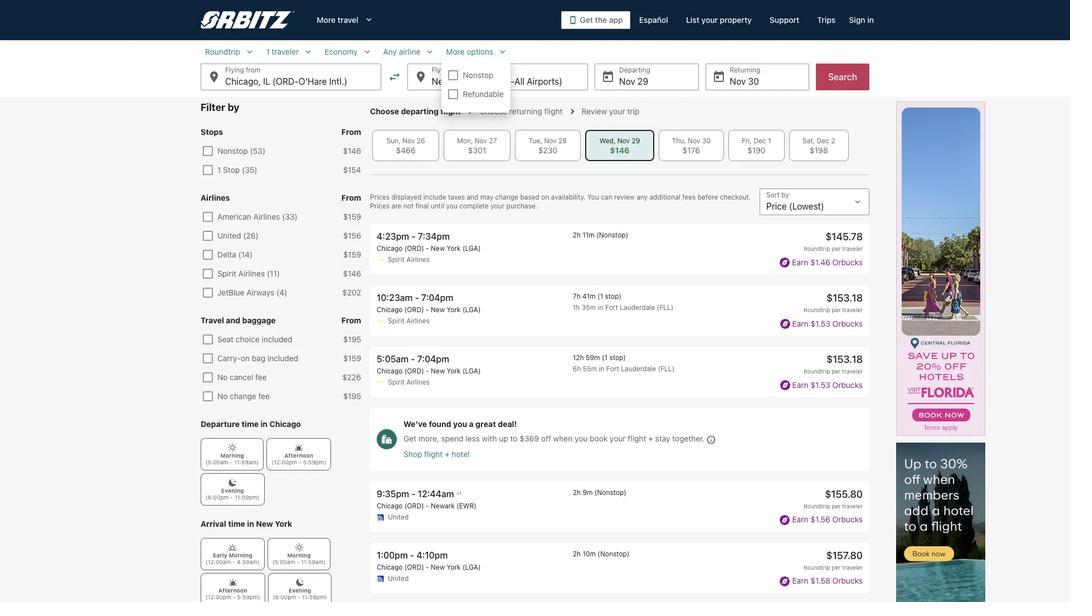 Task type: describe. For each thing, give the bounding box(es) containing it.
seat choice included
[[217, 335, 293, 344]]

$1.56
[[811, 515, 831, 524]]

purchase.
[[507, 202, 538, 210]]

small image for options
[[498, 47, 508, 57]]

info_outline image
[[707, 436, 715, 444]]

1 vertical spatial +
[[445, 449, 450, 459]]

$195 for no change fee
[[343, 391, 361, 401]]

orbucks for 4:23pm - 7:34pm
[[833, 257, 863, 267]]

4 (ord) from the top
[[405, 502, 424, 510]]

sun, nov 26 $466
[[387, 137, 425, 155]]

0 horizontal spatial on
[[241, 354, 250, 363]]

nonstop (53)
[[217, 146, 266, 156]]

download the app button image
[[569, 16, 578, 25]]

economy button
[[320, 47, 377, 57]]

no cancel fee
[[217, 372, 267, 382]]

airlines up jetblue airways (4)
[[238, 269, 265, 278]]

(lga) for 10:23am - 7:04pm
[[463, 306, 481, 314]]

tue, nov 28 $230
[[529, 137, 567, 155]]

(ord) for 10:23am
[[405, 306, 424, 314]]

1 vertical spatial included
[[268, 354, 298, 363]]

fee for no change fee
[[258, 391, 270, 401]]

xsmall image for the rightmost the 'morning 5:00am through 11:59am' element
[[295, 543, 304, 552]]

(26)
[[243, 231, 259, 240]]

in inside 7h 41m (1 stop) 1h 35m in fort lauderdale (fll)
[[598, 303, 604, 312]]

get for get more, spend less with up to $369 off when you book your flight + stay together.
[[404, 434, 417, 444]]

xsmall image for early morning 12:00am through 4:59am element
[[228, 543, 237, 552]]

stops
[[201, 127, 223, 137]]

español button
[[631, 10, 677, 30]]

no for no cancel fee
[[217, 372, 228, 382]]

nov inside button
[[620, 76, 636, 86]]

(ewr)
[[457, 502, 477, 510]]

1 prices from the top
[[370, 193, 390, 201]]

airlines left (33)
[[254, 212, 280, 221]]

roundtrip for 5:05am - 7:04pm
[[804, 368, 831, 375]]

roundtrip inside "button"
[[205, 47, 240, 56]]

(ord) for 4:23pm
[[405, 244, 424, 253]]

mon,
[[457, 137, 473, 145]]

spirit airlines for 4:23pm
[[388, 255, 430, 264]]

1 vertical spatial afternoon (12:00pm - 5:59pm)
[[206, 587, 260, 601]]

o'hare
[[299, 76, 327, 86]]

shop
[[404, 449, 422, 459]]

12h
[[573, 354, 584, 362]]

$145.78 roundtrip per traveler
[[804, 231, 863, 252]]

$198
[[810, 146, 828, 155]]

flight up shop flight + hotel link
[[628, 434, 647, 444]]

$159 for delta (14)
[[343, 250, 361, 259]]

sign
[[849, 15, 866, 25]]

more for more travel
[[317, 15, 336, 25]]

trips link
[[809, 10, 845, 30]]

united for $157.80
[[388, 574, 409, 583]]

11:59am) for xsmall image for the rightmost the 'morning 5:00am through 11:59am' element
[[301, 559, 326, 565]]

orbucks for 5:05am - 7:04pm
[[833, 380, 863, 390]]

7h 41m (1 stop) 1h 35m in fort lauderdale (fll)
[[573, 292, 674, 312]]

until
[[431, 202, 445, 210]]

choice
[[236, 335, 260, 344]]

flight right departing
[[441, 107, 461, 116]]

your inside prices displayed include taxes and may change based on availability. you can review any additional fees before checkout. prices are not final until you complete your purchase.
[[491, 202, 505, 210]]

found
[[429, 420, 451, 429]]

roundtrip for 1:00pm - 4:10pm
[[804, 564, 831, 571]]

new for 1:00pm - 4:10pm
[[431, 563, 445, 572]]

1 vertical spatial you
[[453, 420, 467, 429]]

morning (5:00am - 11:59am) for xsmall image associated with the leftmost the 'morning 5:00am through 11:59am' element
[[206, 452, 259, 466]]

1 vertical spatial and
[[226, 316, 240, 325]]

small image for any airline
[[425, 47, 435, 57]]

(lga) for 4:23pm - 7:34pm
[[463, 244, 481, 253]]

0 horizontal spatial 5:59pm)
[[237, 594, 260, 601]]

earn for 4:23pm - 7:34pm
[[792, 257, 809, 267]]

airlines up american
[[201, 193, 230, 202]]

4 earn from the top
[[793, 515, 809, 524]]

fort for 5:05am - 7:04pm
[[607, 365, 619, 373]]

nov for $146
[[618, 137, 630, 145]]

stop) for 10:23am - 7:04pm
[[605, 292, 622, 301]]

5:05am
[[377, 354, 409, 364]]

economy
[[325, 47, 358, 56]]

11:59pm) for the bottommost evening 6:00pm through 11:59pm element
[[302, 594, 327, 601]]

chicago down 9:35pm
[[377, 502, 403, 510]]

small image for roundtrip
[[245, 47, 255, 57]]

$301
[[468, 146, 486, 155]]

per inside $155.80 roundtrip per traveler
[[832, 503, 841, 510]]

morning inside the "early morning (12:00am - 4:59am)"
[[229, 552, 253, 559]]

with
[[482, 434, 497, 444]]

earn $1.58 orbucks
[[793, 576, 863, 586]]

more options
[[446, 47, 494, 56]]

options
[[467, 47, 494, 56]]

30 inside thu, nov 30 $176
[[703, 137, 711, 145]]

4 loyalty logo image from the top
[[780, 515, 790, 525]]

1 vertical spatial evening 6:00pm through 11:59pm element
[[268, 573, 332, 602]]

11:59am) for xsmall image associated with the leftmost the 'morning 5:00am through 11:59am' element
[[234, 459, 259, 466]]

united (26)
[[217, 231, 259, 240]]

0 horizontal spatial change
[[230, 391, 256, 401]]

swap origin and destination image
[[388, 70, 401, 84]]

spirit down delta
[[217, 269, 236, 278]]

1 horizontal spatial afternoon 12:00pm through 5:59pm element
[[267, 438, 331, 471]]

your right list
[[702, 15, 718, 25]]

29 inside button
[[638, 76, 649, 86]]

per for 5:05am - 7:04pm
[[832, 368, 841, 375]]

nonstop for nonstop (53)
[[217, 146, 248, 156]]

(1 for 5:05am - 7:04pm
[[602, 354, 608, 362]]

off
[[541, 434, 551, 444]]

airlines down 4:23pm - 7:34pm chicago (ord) - new york (lga)
[[407, 255, 430, 264]]

$195 for seat choice included
[[343, 335, 361, 344]]

not
[[404, 202, 414, 210]]

1 horizontal spatial evening (6:00pm - 11:59pm)
[[273, 587, 327, 601]]

before
[[698, 193, 718, 201]]

9m
[[583, 488, 593, 497]]

small image for traveler
[[303, 47, 313, 57]]

and inside prices displayed include taxes and may change based on availability. you can review any additional fees before checkout. prices are not final until you complete your purchase.
[[467, 193, 479, 201]]

final
[[416, 202, 429, 210]]

2h for $155.80
[[573, 488, 581, 497]]

loyalty logo image for 10:23am - 7:04pm
[[780, 319, 790, 329]]

trip
[[628, 107, 640, 116]]

time for departure
[[242, 419, 259, 429]]

nov 29 button
[[595, 64, 699, 90]]

2h 9m (nonstop)
[[573, 488, 627, 497]]

travel
[[338, 15, 359, 25]]

more for more options
[[446, 47, 465, 56]]

jetblue airways (4)
[[217, 288, 287, 297]]

27
[[489, 137, 497, 145]]

departure time in chicago
[[201, 419, 301, 429]]

$369
[[520, 434, 539, 444]]

(14)
[[238, 250, 253, 259]]

$466
[[396, 146, 416, 155]]

1 horizontal spatial afternoon
[[285, 452, 313, 459]]

small image for economy
[[362, 47, 372, 57]]

include
[[424, 193, 446, 201]]

$1.53 for 5:05am - 7:04pm
[[811, 380, 831, 390]]

4 orbucks from the top
[[833, 515, 863, 524]]

roundtrip inside $155.80 roundtrip per traveler
[[804, 503, 831, 510]]

spirit airlines for 5:05am
[[388, 378, 430, 387]]

wed,
[[600, 137, 616, 145]]

nov for $466
[[403, 137, 415, 145]]

time for arrival
[[228, 519, 245, 529]]

chicago (ord) - newark (ewr)
[[377, 502, 477, 510]]

7:04pm for 5:05am - 7:04pm
[[417, 354, 449, 364]]

taxes
[[448, 193, 465, 201]]

orbitz logo image
[[201, 11, 295, 29]]

tue,
[[529, 137, 543, 145]]

flight right returning
[[545, 107, 563, 116]]

more travel
[[317, 15, 359, 25]]

$1.58
[[811, 576, 831, 586]]

chicago for 10:23am
[[377, 306, 403, 314]]

10m
[[583, 550, 596, 558]]

seat
[[217, 335, 234, 344]]

cancel
[[230, 372, 253, 382]]

york for 4:23pm - 7:34pm
[[447, 244, 461, 253]]

travel
[[201, 316, 224, 325]]

traveler inside $155.80 roundtrip per traveler
[[843, 503, 863, 510]]

united for $155.80
[[388, 513, 409, 521]]

0 vertical spatial evening
[[221, 487, 244, 494]]

airways
[[247, 288, 274, 297]]

(4)
[[277, 288, 287, 297]]

$146 inside wed, nov 29 $146
[[610, 146, 630, 155]]

0 vertical spatial afternoon (12:00pm - 5:59pm)
[[272, 452, 326, 466]]

(ord) for 5:05am
[[405, 367, 424, 375]]

american airlines (33)
[[217, 212, 298, 221]]

1 traveler
[[266, 47, 299, 56]]

orbucks for 10:23am - 7:04pm
[[833, 319, 863, 328]]

nov inside "button"
[[730, 76, 746, 86]]

1h
[[573, 303, 580, 312]]

1 vertical spatial afternoon
[[219, 587, 247, 594]]

1 horizontal spatial evening
[[289, 587, 311, 594]]

new for 4:23pm - 7:34pm
[[431, 244, 445, 253]]

york for 5:05am - 7:04pm
[[447, 367, 461, 375]]

$146 for spirit airlines (11)
[[343, 269, 361, 278]]

up
[[499, 434, 508, 444]]

26
[[417, 137, 425, 145]]

(5:00am for xsmall image associated with the leftmost the 'morning 5:00am through 11:59am' element
[[206, 459, 228, 466]]

(nonstop) for $145.78
[[597, 231, 629, 239]]

choose for choose departing flight
[[370, 107, 399, 116]]

complete
[[460, 202, 489, 210]]

traveler for 10:23am - 7:04pm
[[843, 307, 863, 313]]

7:04pm for 10:23am - 7:04pm
[[421, 293, 454, 303]]

on inside prices displayed include taxes and may change based on availability. you can review any additional fees before checkout. prices are not final until you complete your purchase.
[[542, 193, 550, 201]]

roundtrip for 10:23am - 7:04pm
[[804, 307, 831, 313]]

lauderdale for 10:23am - 7:04pm
[[620, 303, 655, 312]]

jetblue
[[217, 288, 245, 297]]

0 vertical spatial evening (6:00pm - 11:59pm)
[[206, 487, 260, 501]]

thu,
[[672, 137, 686, 145]]

any
[[637, 193, 648, 201]]

early
[[213, 552, 227, 559]]

by
[[228, 101, 240, 113]]

fri, dec 1 $190
[[742, 137, 771, 155]]

10:23am - 7:04pm chicago (ord) - new york (lga)
[[377, 293, 481, 314]]

departing
[[401, 107, 439, 116]]

nov 29
[[620, 76, 649, 86]]

(nonstop) for $155.80
[[595, 488, 627, 497]]

none search field containing search
[[201, 47, 870, 113]]

0 horizontal spatial (6:00pm
[[206, 494, 229, 501]]

from for $146
[[342, 127, 361, 137]]

+1
[[456, 490, 462, 496]]

sun,
[[387, 137, 401, 145]]

(12:00am
[[206, 559, 231, 565]]

per for 10:23am - 7:04pm
[[832, 307, 841, 313]]



Task type: vqa. For each thing, say whether or not it's contained in the screenshot.


Task type: locate. For each thing, give the bounding box(es) containing it.
orbucks for 1:00pm - 4:10pm
[[833, 576, 863, 586]]

spirit down 10:23am
[[388, 317, 405, 325]]

hotel
[[452, 449, 470, 459]]

dec for $190
[[754, 137, 766, 145]]

1 $195 from the top
[[343, 335, 361, 344]]

0 vertical spatial 29
[[638, 76, 649, 86]]

(1
[[598, 292, 603, 301], [602, 354, 608, 362]]

(nonstop) right the 11m
[[597, 231, 629, 239]]

0 horizontal spatial +
[[445, 449, 450, 459]]

xsmall image up arrival time in new york
[[228, 478, 237, 487]]

0 vertical spatial included
[[262, 335, 293, 344]]

7:04pm inside 10:23am - 7:04pm chicago (ord) - new york (lga)
[[421, 293, 454, 303]]

choose up sun,
[[370, 107, 399, 116]]

1 vertical spatial morning 5:00am through 11:59am element
[[268, 538, 331, 570]]

2 earn $1.53 orbucks from the top
[[793, 380, 863, 390]]

2 $195 from the top
[[343, 391, 361, 401]]

in down no change fee
[[261, 419, 268, 429]]

york for 1:00pm - 4:10pm
[[447, 563, 461, 572]]

4:23pm - 7:34pm chicago (ord) - new york (lga)
[[377, 231, 481, 253]]

in right 55m
[[599, 365, 605, 373]]

3 per from the top
[[832, 368, 841, 375]]

from down $154
[[342, 193, 361, 202]]

1 horizontal spatial (12:00pm
[[272, 459, 297, 466]]

7:34pm
[[418, 231, 450, 241]]

arrival
[[201, 519, 226, 529]]

(5:00am for xsmall image for the rightmost the 'morning 5:00am through 11:59am' element
[[273, 559, 295, 565]]

2 small image from the left
[[498, 47, 508, 57]]

(5:00am
[[206, 459, 228, 466], [273, 559, 295, 565]]

1 vertical spatial (12:00pm
[[206, 594, 231, 601]]

1 vertical spatial $1.53
[[811, 380, 831, 390]]

stop) for 5:05am - 7:04pm
[[610, 354, 626, 362]]

your
[[702, 15, 718, 25], [610, 107, 625, 116], [491, 202, 505, 210], [610, 434, 626, 444]]

evening
[[221, 487, 244, 494], [289, 587, 311, 594]]

fort inside 12h 59m (1 stop) 6h 55m in fort lauderdale (fll)
[[607, 365, 619, 373]]

$159 down $156
[[343, 250, 361, 259]]

from up $154
[[342, 127, 361, 137]]

0 horizontal spatial morning 5:00am through 11:59am element
[[201, 438, 264, 471]]

fri,
[[742, 137, 752, 145]]

0 vertical spatial afternoon
[[285, 452, 313, 459]]

5:59pm)
[[303, 459, 326, 466], [237, 594, 260, 601]]

0 vertical spatial 7:04pm
[[421, 293, 454, 303]]

2 $153.18 from the top
[[827, 354, 863, 365]]

3 (lga) from the top
[[463, 367, 481, 375]]

0 vertical spatial (12:00pm
[[272, 459, 297, 466]]

info_outline image
[[706, 435, 716, 445]]

york inside 4:23pm - 7:34pm chicago (ord) - new york (lga)
[[447, 244, 461, 253]]

flight down more,
[[424, 449, 443, 459]]

spirit for 5:05am
[[388, 378, 405, 387]]

per inside $145.78 roundtrip per traveler
[[832, 245, 841, 252]]

2 dec from the left
[[817, 137, 830, 145]]

1 $159 from the top
[[343, 212, 361, 221]]

1 vertical spatial 11:59am)
[[301, 559, 326, 565]]

1 vertical spatial 5:59pm)
[[237, 594, 260, 601]]

loyalty logo image for 1:00pm - 4:10pm
[[780, 577, 790, 587]]

traveler inside $145.78 roundtrip per traveler
[[843, 245, 863, 252]]

(lga) for 5:05am - 7:04pm
[[463, 367, 481, 375]]

nov for $230
[[544, 137, 557, 145]]

0 horizontal spatial dec
[[754, 137, 766, 145]]

york inside 1:00pm - 4:10pm chicago (ord) - new york (lga)
[[447, 563, 461, 572]]

7:04pm right 5:05am
[[417, 354, 449, 364]]

1 vertical spatial (5:00am
[[273, 559, 295, 565]]

0 vertical spatial more
[[317, 15, 336, 25]]

2h left 10m at the bottom of the page
[[573, 550, 581, 558]]

get for get the app
[[580, 15, 593, 25]]

on right based
[[542, 193, 550, 201]]

chicago inside 1:00pm - 4:10pm chicago (ord) - new york (lga)
[[377, 563, 403, 572]]

new york, ny (nyc-all airports)
[[432, 76, 563, 86]]

xsmall image for arrival
[[229, 578, 237, 587]]

in inside sign in dropdown button
[[868, 15, 874, 25]]

morning right early on the left bottom of page
[[229, 552, 253, 559]]

30
[[749, 76, 759, 86], [703, 137, 711, 145]]

1 traveler button
[[262, 47, 318, 57]]

$159 for american airlines (33)
[[343, 212, 361, 221]]

(lga) inside 1:00pm - 4:10pm chicago (ord) - new york (lga)
[[463, 563, 481, 572]]

nov 30 button
[[706, 64, 810, 90]]

$195 down $226
[[343, 391, 361, 401]]

(fll) for 5:05am - 7:04pm
[[658, 365, 675, 373]]

nov inside "mon, nov 27 $301"
[[475, 137, 487, 145]]

lauderdale for 5:05am - 7:04pm
[[621, 365, 656, 373]]

(1 inside 7h 41m (1 stop) 1h 35m in fort lauderdale (fll)
[[598, 292, 603, 301]]

chicago down 10:23am
[[377, 306, 403, 314]]

traveler inside $157.80 roundtrip per traveler
[[843, 564, 863, 571]]

filter by
[[201, 101, 240, 113]]

earn $1.56 orbucks
[[793, 515, 863, 524]]

earn $1.53 orbucks for 10:23am - 7:04pm
[[793, 319, 863, 328]]

no down no cancel fee
[[217, 391, 228, 401]]

(1 inside 12h 59m (1 stop) 6h 55m in fort lauderdale (fll)
[[602, 354, 608, 362]]

$157.80 roundtrip per traveler
[[804, 550, 863, 571]]

spirit airlines down 10:23am - 7:04pm chicago (ord) - new york (lga)
[[388, 317, 430, 325]]

chicago inside 5:05am - 7:04pm chicago (ord) - new york (lga)
[[377, 367, 403, 375]]

united down 9:35pm
[[388, 513, 409, 521]]

more inside button
[[446, 47, 465, 56]]

1 earn from the top
[[792, 257, 809, 267]]

1 $1.53 from the top
[[811, 319, 831, 328]]

included down baggage
[[262, 335, 293, 344]]

newark
[[431, 502, 455, 510]]

stop) inside 12h 59m (1 stop) 6h 55m in fort lauderdale (fll)
[[610, 354, 626, 362]]

lauderdale inside 12h 59m (1 stop) 6h 55m in fort lauderdale (fll)
[[621, 365, 656, 373]]

0 vertical spatial (1
[[598, 292, 603, 301]]

fee down no cancel fee
[[258, 391, 270, 401]]

any airline
[[383, 47, 421, 56]]

new inside 4:23pm - 7:34pm chicago (ord) - new york (lga)
[[431, 244, 445, 253]]

(ord-
[[273, 76, 299, 86]]

2 vertical spatial $159
[[343, 354, 361, 363]]

1 vertical spatial earn $1.53 orbucks
[[793, 380, 863, 390]]

stop) right the 41m
[[605, 292, 622, 301]]

chicago down '1:00pm'
[[377, 563, 403, 572]]

0 vertical spatial and
[[467, 193, 479, 201]]

included right bag
[[268, 354, 298, 363]]

get down we've
[[404, 434, 417, 444]]

1 vertical spatial prices
[[370, 202, 390, 210]]

together.
[[673, 434, 705, 444]]

morning right 4:59am)
[[287, 552, 311, 559]]

2 per from the top
[[832, 307, 841, 313]]

1 horizontal spatial morning 5:00am through 11:59am element
[[268, 538, 331, 570]]

chicago for 1:00pm
[[377, 563, 403, 572]]

1 from from the top
[[342, 127, 361, 137]]

york for 10:23am - 7:04pm
[[447, 306, 461, 314]]

0 vertical spatial prices
[[370, 193, 390, 201]]

0 horizontal spatial 11:59am)
[[234, 459, 259, 466]]

1 for 1 stop (35)
[[217, 165, 221, 175]]

wed, nov 29 $146
[[600, 137, 640, 155]]

11:59pm) for the leftmost evening 6:00pm through 11:59pm element
[[235, 494, 260, 501]]

get inside list
[[404, 434, 417, 444]]

xsmall image inside early morning 12:00am through 4:59am element
[[228, 543, 237, 552]]

fort inside 7h 41m (1 stop) 1h 35m in fort lauderdale (fll)
[[606, 303, 618, 312]]

from down $202
[[342, 316, 361, 325]]

1 per from the top
[[832, 245, 841, 252]]

nonstop
[[463, 70, 494, 80], [217, 146, 248, 156]]

tab list containing $466
[[370, 130, 870, 161]]

1 inside the fri, dec 1 $190
[[768, 137, 771, 145]]

traveler for 1:00pm - 4:10pm
[[843, 564, 863, 571]]

2 vertical spatial 1
[[217, 165, 221, 175]]

1 horizontal spatial 5:59pm)
[[303, 459, 326, 466]]

from for $195
[[342, 316, 361, 325]]

3 earn from the top
[[793, 380, 809, 390]]

new inside 1:00pm - 4:10pm chicago (ord) - new york (lga)
[[431, 563, 445, 572]]

0 vertical spatial united
[[217, 231, 241, 240]]

$154
[[343, 165, 361, 175]]

we've
[[404, 420, 427, 429]]

loyalty logo image for 5:05am - 7:04pm
[[780, 381, 790, 391]]

1 horizontal spatial morning (5:00am - 11:59am)
[[273, 552, 326, 565]]

any airline button
[[379, 47, 440, 57]]

0 vertical spatial $153.18 roundtrip per traveler
[[804, 292, 863, 313]]

per for 1:00pm - 4:10pm
[[832, 564, 841, 571]]

(lga) inside 5:05am - 7:04pm chicago (ord) - new york (lga)
[[463, 367, 481, 375]]

1 vertical spatial time
[[228, 519, 245, 529]]

support link
[[761, 10, 809, 30]]

traveler for 4:23pm - 7:34pm
[[843, 245, 863, 252]]

lauderdale inside 7h 41m (1 stop) 1h 35m in fort lauderdale (fll)
[[620, 303, 655, 312]]

you down "taxes"
[[446, 202, 458, 210]]

1 horizontal spatial 11:59am)
[[301, 559, 326, 565]]

chicago for 4:23pm
[[377, 244, 403, 253]]

(fll)
[[657, 303, 674, 312], [658, 365, 675, 373]]

$190
[[748, 146, 766, 155]]

55m
[[583, 365, 597, 373]]

deal!
[[498, 420, 517, 429]]

no left cancel at the bottom left of page
[[217, 372, 228, 382]]

1 vertical spatial fee
[[258, 391, 270, 401]]

- inside the "early morning (12:00am - 4:59am)"
[[233, 559, 235, 565]]

4 (lga) from the top
[[463, 563, 481, 572]]

loyalty logo image
[[780, 258, 790, 268], [780, 319, 790, 329], [780, 381, 790, 391], [780, 515, 790, 525], [780, 577, 790, 587]]

7:04pm
[[421, 293, 454, 303], [417, 354, 449, 364]]

you inside prices displayed include taxes and may change based on availability. you can review any additional fees before checkout. prices are not final until you complete your purchase.
[[446, 202, 458, 210]]

(nonstop) right 10m at the bottom of the page
[[598, 550, 630, 558]]

2 earn from the top
[[793, 319, 809, 328]]

(ord) down 5:05am
[[405, 367, 424, 375]]

book
[[590, 434, 608, 444]]

fee down bag
[[255, 372, 267, 382]]

2h
[[573, 231, 581, 239], [573, 488, 581, 497], [573, 550, 581, 558]]

(ord) inside 10:23am - 7:04pm chicago (ord) - new york (lga)
[[405, 306, 424, 314]]

time right arrival
[[228, 519, 245, 529]]

tab list
[[370, 130, 870, 161]]

1 vertical spatial evening (6:00pm - 11:59pm)
[[273, 587, 327, 601]]

1 $153.18 roundtrip per traveler from the top
[[804, 292, 863, 313]]

11:59am)
[[234, 459, 259, 466], [301, 559, 326, 565]]

0 horizontal spatial nonstop
[[217, 146, 248, 156]]

dec left 2 at right
[[817, 137, 830, 145]]

1 horizontal spatial nonstop
[[463, 70, 494, 80]]

0 vertical spatial fort
[[606, 303, 618, 312]]

get right download the app button icon
[[580, 15, 593, 25]]

prices displayed include taxes and may change based on availability. you can review any additional fees before checkout. prices are not final until you complete your purchase.
[[370, 193, 751, 210]]

in up early morning 12:00am through 4:59am element
[[247, 519, 254, 529]]

(ord) down 9:35pm - 12:44am +1
[[405, 502, 424, 510]]

step 1 of 3. choose departing flight. current page, choose departing flight element
[[370, 107, 480, 117]]

roundtrip for 4:23pm - 7:34pm
[[804, 245, 831, 252]]

small image
[[303, 47, 313, 57], [498, 47, 508, 57]]

0 horizontal spatial afternoon 12:00pm through 5:59pm element
[[201, 573, 265, 602]]

chicago down 5:05am
[[377, 367, 403, 375]]

united
[[217, 231, 241, 240], [388, 513, 409, 521], [388, 574, 409, 583]]

2 $1.53 from the top
[[811, 380, 831, 390]]

0 vertical spatial no
[[217, 372, 228, 382]]

1 horizontal spatial and
[[467, 193, 479, 201]]

(ord) inside 1:00pm - 4:10pm chicago (ord) - new york (lga)
[[405, 563, 424, 572]]

1 inside button
[[266, 47, 270, 56]]

1 for 1 traveler
[[266, 47, 270, 56]]

3 (ord) from the top
[[405, 367, 424, 375]]

2 choose from the left
[[480, 107, 508, 116]]

spirit airlines down 5:05am - 7:04pm chicago (ord) - new york (lga)
[[388, 378, 430, 387]]

mon, nov 27 $301
[[457, 137, 497, 155]]

0 horizontal spatial more
[[317, 15, 336, 25]]

stop) right 59m
[[610, 354, 626, 362]]

delta
[[217, 250, 236, 259]]

0 vertical spatial 1
[[266, 47, 270, 56]]

0 vertical spatial time
[[242, 419, 259, 429]]

search
[[829, 72, 858, 82]]

(12:00pm down departure time in chicago
[[272, 459, 297, 466]]

0 vertical spatial spirit airlines
[[388, 255, 430, 264]]

1 vertical spatial (nonstop)
[[595, 488, 627, 497]]

on
[[542, 193, 550, 201], [241, 354, 250, 363]]

list containing $145.78
[[370, 224, 870, 602]]

1 vertical spatial 30
[[703, 137, 711, 145]]

4:23pm
[[377, 231, 409, 241]]

(ord) inside 4:23pm - 7:34pm chicago (ord) - new york (lga)
[[405, 244, 424, 253]]

prices left are
[[370, 202, 390, 210]]

0 vertical spatial +
[[649, 434, 653, 444]]

1 vertical spatial $153.18
[[827, 354, 863, 365]]

$195 up $226
[[343, 335, 361, 344]]

2 2h from the top
[[573, 488, 581, 497]]

airlines down 10:23am - 7:04pm chicago (ord) - new york (lga)
[[407, 317, 430, 325]]

nov inside thu, nov 30 $176
[[688, 137, 701, 145]]

xsmall image
[[228, 443, 237, 452], [294, 443, 303, 452], [228, 543, 237, 552], [295, 543, 304, 552], [296, 578, 305, 587]]

the
[[595, 15, 607, 25]]

(lga) inside 4:23pm - 7:34pm chicago (ord) - new york (lga)
[[463, 244, 481, 253]]

0 horizontal spatial 11:59pm)
[[235, 494, 260, 501]]

to
[[511, 434, 518, 444]]

and up seat
[[226, 316, 240, 325]]

(nonstop) for $157.80
[[598, 550, 630, 558]]

xsmall image
[[228, 478, 237, 487], [229, 578, 237, 587]]

1 choose from the left
[[370, 107, 399, 116]]

(fll) inside 7h 41m (1 stop) 1h 35m in fort lauderdale (fll)
[[657, 303, 674, 312]]

1 vertical spatial $195
[[343, 391, 361, 401]]

earn for 10:23am - 7:04pm
[[793, 319, 809, 328]]

earn $1.53 orbucks for 5:05am - 7:04pm
[[793, 380, 863, 390]]

0 vertical spatial earn $1.53 orbucks
[[793, 319, 863, 328]]

2 vertical spatial from
[[342, 316, 361, 325]]

prices left displayed
[[370, 193, 390, 201]]

1 vertical spatial on
[[241, 354, 250, 363]]

1 vertical spatial fort
[[607, 365, 619, 373]]

2 (ord) from the top
[[405, 306, 424, 314]]

1 vertical spatial 2h
[[573, 488, 581, 497]]

1 horizontal spatial (6:00pm
[[273, 594, 296, 601]]

2 prices from the top
[[370, 202, 390, 210]]

+ left hotel
[[445, 449, 450, 459]]

3 $159 from the top
[[343, 354, 361, 363]]

step 2 of 3. choose returning flight, choose returning flight element
[[480, 107, 582, 117]]

5 (ord) from the top
[[405, 563, 424, 572]]

nonstop inside search box
[[463, 70, 494, 80]]

$1.53
[[811, 319, 831, 328], [811, 380, 831, 390]]

$156
[[343, 231, 361, 240]]

3 loyalty logo image from the top
[[780, 381, 790, 391]]

1:00pm - 4:10pm chicago (ord) - new york (lga)
[[377, 550, 481, 572]]

1 (ord) from the top
[[405, 244, 424, 253]]

2
[[832, 137, 836, 145]]

2 vertical spatial spirit airlines
[[388, 378, 430, 387]]

10:23am
[[377, 293, 413, 303]]

1 horizontal spatial dec
[[817, 137, 830, 145]]

united down '1:00pm'
[[388, 574, 409, 583]]

(lga) for 1:00pm - 4:10pm
[[463, 563, 481, 572]]

nonstop for nonstop
[[463, 70, 494, 80]]

35m
[[582, 303, 596, 312]]

0 horizontal spatial morning (5:00am - 11:59am)
[[206, 452, 259, 466]]

(5:00am right 4:59am)
[[273, 559, 295, 565]]

afternoon (12:00pm - 5:59pm)
[[272, 452, 326, 466], [206, 587, 260, 601]]

0 vertical spatial from
[[342, 127, 361, 137]]

$155.80
[[825, 488, 863, 500]]

small image right the airline
[[425, 47, 435, 57]]

1 horizontal spatial small image
[[498, 47, 508, 57]]

morning 5:00am through 11:59am element down departure
[[201, 438, 264, 471]]

fort right 55m
[[607, 365, 619, 373]]

2 vertical spatial 2h
[[573, 550, 581, 558]]

0 vertical spatial (nonstop)
[[597, 231, 629, 239]]

7:04pm inside 5:05am - 7:04pm chicago (ord) - new york (lga)
[[417, 354, 449, 364]]

nov for $176
[[688, 137, 701, 145]]

more,
[[419, 434, 439, 444]]

3 from from the top
[[342, 316, 361, 325]]

7h
[[573, 292, 581, 301]]

(ord) for 1:00pm
[[405, 563, 424, 572]]

1 vertical spatial spirit airlines
[[388, 317, 430, 325]]

small image
[[245, 47, 255, 57], [362, 47, 372, 57], [425, 47, 435, 57]]

change inside prices displayed include taxes and may change based on availability. you can review any additional fees before checkout. prices are not final until you complete your purchase.
[[495, 193, 519, 201]]

may
[[481, 193, 494, 201]]

(fll) for 10:23am - 7:04pm
[[657, 303, 674, 312]]

york inside 10:23am - 7:04pm chicago (ord) - new york (lga)
[[447, 306, 461, 314]]

$153.18 for 10:23am - 7:04pm
[[827, 292, 863, 304]]

spirit airlines for 10:23am
[[388, 317, 430, 325]]

nov for $301
[[475, 137, 487, 145]]

1 vertical spatial morning (5:00am - 11:59am)
[[273, 552, 326, 565]]

0 horizontal spatial 30
[[703, 137, 711, 145]]

airlines down 5:05am - 7:04pm chicago (ord) - new york (lga)
[[407, 378, 430, 387]]

5 earn from the top
[[793, 576, 809, 586]]

flight
[[441, 107, 461, 116], [545, 107, 563, 116], [628, 434, 647, 444], [424, 449, 443, 459]]

(lga) inside 10:23am - 7:04pm chicago (ord) - new york (lga)
[[463, 306, 481, 314]]

spirit down 5:05am
[[388, 378, 405, 387]]

york inside 5:05am - 7:04pm chicago (ord) - new york (lga)
[[447, 367, 461, 375]]

traveler inside button
[[272, 47, 299, 56]]

1 vertical spatial xsmall image
[[229, 578, 237, 587]]

1 vertical spatial stop)
[[610, 354, 626, 362]]

$153.18 roundtrip per traveler for 5:05am - 7:04pm
[[804, 354, 863, 375]]

roundtrip inside $157.80 roundtrip per traveler
[[804, 564, 831, 571]]

thu, nov 30 $176
[[672, 137, 711, 155]]

(ord) down 7:34pm at the top of page
[[405, 244, 424, 253]]

$1.53 for 10:23am - 7:04pm
[[811, 319, 831, 328]]

your left trip at the right of page
[[610, 107, 625, 116]]

dec inside 'sat, dec 2 $198'
[[817, 137, 830, 145]]

fee for no cancel fee
[[255, 372, 267, 382]]

0 horizontal spatial (5:00am
[[206, 459, 228, 466]]

lauderdale right 55m
[[621, 365, 656, 373]]

2 vertical spatial you
[[575, 434, 588, 444]]

more inside dropdown button
[[317, 15, 336, 25]]

new inside 5:05am - 7:04pm chicago (ord) - new york (lga)
[[431, 367, 445, 375]]

chicago for departure
[[270, 419, 301, 429]]

0 vertical spatial evening 6:00pm through 11:59pm element
[[201, 473, 265, 506]]

(5:00am down departure
[[206, 459, 228, 466]]

roundtrip inside $145.78 roundtrip per traveler
[[804, 245, 831, 252]]

no for no change fee
[[217, 391, 228, 401]]

0 vertical spatial on
[[542, 193, 550, 201]]

59m
[[586, 354, 600, 362]]

2 vertical spatial (nonstop)
[[598, 550, 630, 558]]

new york, ny (nyc-all airports) button
[[407, 64, 588, 90]]

fort
[[606, 303, 618, 312], [607, 365, 619, 373]]

nov inside wed, nov 29 $146
[[618, 137, 630, 145]]

chicago inside 10:23am - 7:04pm chicago (ord) - new york (lga)
[[377, 306, 403, 314]]

2h for $145.78
[[573, 231, 581, 239]]

chicago down 4:23pm
[[377, 244, 403, 253]]

3 spirit airlines from the top
[[388, 378, 430, 387]]

2h for $157.80
[[573, 550, 581, 558]]

(1 right the 41m
[[598, 292, 603, 301]]

(1 right 59m
[[602, 354, 608, 362]]

5:05am - 7:04pm chicago (ord) - new york (lga)
[[377, 354, 481, 375]]

1 vertical spatial 7:04pm
[[417, 354, 449, 364]]

spirit down 4:23pm
[[388, 255, 405, 264]]

2h left the 11m
[[573, 231, 581, 239]]

chicago for 5:05am
[[377, 367, 403, 375]]

2 $153.18 roundtrip per traveler from the top
[[804, 354, 863, 375]]

download the app button image
[[571, 16, 576, 24]]

in right sign
[[868, 15, 874, 25]]

1 $153.18 from the top
[[827, 292, 863, 304]]

2 $159 from the top
[[343, 250, 361, 259]]

choose for choose returning flight
[[480, 107, 508, 116]]

(ord) down 10:23am
[[405, 306, 424, 314]]

departure
[[201, 419, 240, 429]]

2 (lga) from the top
[[463, 306, 481, 314]]

xsmall image for the leftmost the 'morning 5:00am through 11:59am' element
[[228, 443, 237, 452]]

0 horizontal spatial small image
[[303, 47, 313, 57]]

xsmall image for departure
[[228, 478, 237, 487]]

you left book
[[575, 434, 588, 444]]

$153.18 for 5:05am - 7:04pm
[[827, 354, 863, 365]]

4:10pm
[[417, 550, 448, 560]]

3 2h from the top
[[573, 550, 581, 558]]

1 vertical spatial (1
[[602, 354, 608, 362]]

4 per from the top
[[832, 503, 841, 510]]

1 no from the top
[[217, 372, 228, 382]]

0 vertical spatial you
[[446, 202, 458, 210]]

dec for $198
[[817, 137, 830, 145]]

small image up chicago,
[[245, 47, 255, 57]]

1 vertical spatial (fll)
[[658, 365, 675, 373]]

2 no from the top
[[217, 391, 228, 401]]

morning for xsmall image for the rightmost the 'morning 5:00am through 11:59am' element
[[287, 552, 311, 559]]

morning 5:00am through 11:59am element
[[201, 438, 264, 471], [268, 538, 331, 570]]

morning
[[221, 452, 244, 459], [229, 552, 253, 559], [287, 552, 311, 559]]

search button
[[816, 64, 870, 90]]

1 vertical spatial change
[[230, 391, 256, 401]]

(nonstop) right 9m
[[595, 488, 627, 497]]

0 horizontal spatial (12:00pm
[[206, 594, 231, 601]]

app
[[609, 15, 623, 25]]

1 (lga) from the top
[[463, 244, 481, 253]]

(ord) inside 5:05am - 7:04pm chicago (ord) - new york (lga)
[[405, 367, 424, 375]]

we've found you a great deal!
[[404, 420, 517, 429]]

3 small image from the left
[[425, 47, 435, 57]]

morning (5:00am - 11:59am) right 4:59am)
[[273, 552, 326, 565]]

can
[[601, 193, 613, 201]]

(1 for 10:23am - 7:04pm
[[598, 292, 603, 301]]

0 vertical spatial 30
[[749, 76, 759, 86]]

1 2h from the top
[[573, 231, 581, 239]]

1 right fri,
[[768, 137, 771, 145]]

30 inside "button"
[[749, 76, 759, 86]]

1 vertical spatial $153.18 roundtrip per traveler
[[804, 354, 863, 375]]

you left 'a'
[[453, 420, 467, 429]]

spirit for 4:23pm
[[388, 255, 405, 264]]

fort right 35m
[[606, 303, 618, 312]]

you
[[446, 202, 458, 210], [453, 420, 467, 429], [575, 434, 588, 444]]

$146 up $154
[[343, 146, 361, 156]]

early morning 12:00am through 4:59am element
[[201, 538, 265, 570]]

0 vertical spatial 11:59am)
[[234, 459, 259, 466]]

morning down departure
[[221, 452, 244, 459]]

new for 10:23am - 7:04pm
[[431, 306, 445, 314]]

chicago, il (ord-o'hare intl.) button
[[201, 64, 382, 90]]

1 vertical spatial get
[[404, 434, 417, 444]]

york,
[[452, 76, 473, 86]]

traveler
[[272, 47, 299, 56], [843, 245, 863, 252], [843, 307, 863, 313], [843, 368, 863, 375], [843, 503, 863, 510], [843, 564, 863, 571]]

1 vertical spatial afternoon 12:00pm through 5:59pm element
[[201, 573, 265, 602]]

from for $159
[[342, 193, 361, 202]]

1 vertical spatial (6:00pm
[[273, 594, 296, 601]]

2 loyalty logo image from the top
[[780, 319, 790, 329]]

nov 30
[[730, 76, 759, 86]]

your inside list
[[610, 434, 626, 444]]

afternoon 12:00pm through 5:59pm element
[[267, 438, 331, 471], [201, 573, 265, 602]]

1 orbucks from the top
[[833, 257, 863, 267]]

1 small image from the left
[[245, 47, 255, 57]]

5 loyalty logo image from the top
[[780, 577, 790, 587]]

5 per from the top
[[832, 564, 841, 571]]

$159 for carry-on bag included
[[343, 354, 361, 363]]

per for 4:23pm - 7:34pm
[[832, 245, 841, 252]]

list
[[370, 224, 870, 602]]

2 horizontal spatial 1
[[768, 137, 771, 145]]

morning for xsmall image associated with the leftmost the 'morning 5:00am through 11:59am' element
[[221, 452, 244, 459]]

nonstop up refundable
[[463, 70, 494, 80]]

3 orbucks from the top
[[833, 380, 863, 390]]

nonstop up stop
[[217, 146, 248, 156]]

spirit for 10:23am
[[388, 317, 405, 325]]

1 horizontal spatial +
[[649, 434, 653, 444]]

1 earn $1.53 orbucks from the top
[[793, 319, 863, 328]]

nov inside tue, nov 28 $230
[[544, 137, 557, 145]]

2 small image from the left
[[362, 47, 372, 57]]

1 spirit airlines from the top
[[388, 255, 430, 264]]

chicago inside 4:23pm - 7:34pm chicago (ord) - new york (lga)
[[377, 244, 403, 253]]

more left travel
[[317, 15, 336, 25]]

2 xsmall image from the top
[[229, 578, 237, 587]]

2h left 9m
[[573, 488, 581, 497]]

american
[[217, 212, 251, 221]]

1 loyalty logo image from the top
[[780, 258, 790, 268]]

united up delta
[[217, 231, 241, 240]]

new inside 10:23am - 7:04pm chicago (ord) - new york (lga)
[[431, 306, 445, 314]]

0 vertical spatial (fll)
[[657, 303, 674, 312]]

stop) inside 7h 41m (1 stop) 1h 35m in fort lauderdale (fll)
[[605, 292, 622, 301]]

(fll) inside 12h 59m (1 stop) 6h 55m in fort lauderdale (fll)
[[658, 365, 675, 373]]

dec inside the fri, dec 1 $190
[[754, 137, 766, 145]]

choose down refundable
[[480, 107, 508, 116]]

in inside 12h 59m (1 stop) 6h 55m in fort lauderdale (fll)
[[599, 365, 605, 373]]

1 horizontal spatial 11:59pm)
[[302, 594, 327, 601]]

per inside $157.80 roundtrip per traveler
[[832, 564, 841, 571]]

review your trip
[[582, 107, 640, 116]]

0 vertical spatial morning 5:00am through 11:59am element
[[201, 438, 264, 471]]

chicago down no change fee
[[270, 419, 301, 429]]

2 spirit airlines from the top
[[388, 317, 430, 325]]

1 vertical spatial 11:59pm)
[[302, 594, 327, 601]]

0 vertical spatial 2h
[[573, 231, 581, 239]]

1 left stop
[[217, 165, 221, 175]]

medium image
[[363, 14, 374, 26]]

$146 for nonstop (53)
[[343, 146, 361, 156]]

small image left any
[[362, 47, 372, 57]]

your down 'may'
[[491, 202, 505, 210]]

$159 up $226
[[343, 354, 361, 363]]

None search field
[[201, 47, 870, 113]]

1 xsmall image from the top
[[228, 478, 237, 487]]

$153.18 roundtrip per traveler for 10:23am - 7:04pm
[[804, 292, 863, 313]]

(12:00pm down (12:00am
[[206, 594, 231, 601]]

0 horizontal spatial evening (6:00pm - 11:59pm)
[[206, 487, 260, 501]]

1 dec from the left
[[754, 137, 766, 145]]

time down no change fee
[[242, 419, 259, 429]]

7:04pm right 10:23am
[[421, 293, 454, 303]]

2 orbucks from the top
[[833, 319, 863, 328]]

2 from from the top
[[342, 193, 361, 202]]

in right 35m
[[598, 303, 604, 312]]

dec
[[754, 137, 766, 145], [817, 137, 830, 145]]

fees
[[683, 193, 696, 201]]

new inside dropdown button
[[432, 76, 450, 86]]

0 horizontal spatial evening 6:00pm through 11:59pm element
[[201, 473, 265, 506]]

your right book
[[610, 434, 626, 444]]

5 orbucks from the top
[[833, 576, 863, 586]]

1 small image from the left
[[303, 47, 313, 57]]

(53)
[[250, 146, 266, 156]]

evening 6:00pm through 11:59pm element
[[201, 473, 265, 506], [268, 573, 332, 602]]

delta (14)
[[217, 250, 253, 259]]

29 inside wed, nov 29 $146
[[632, 137, 640, 145]]

nov inside the sun, nov 26 $466
[[403, 137, 415, 145]]

0 vertical spatial $159
[[343, 212, 361, 221]]

and up complete
[[467, 193, 479, 201]]

dec up $190
[[754, 137, 766, 145]]



